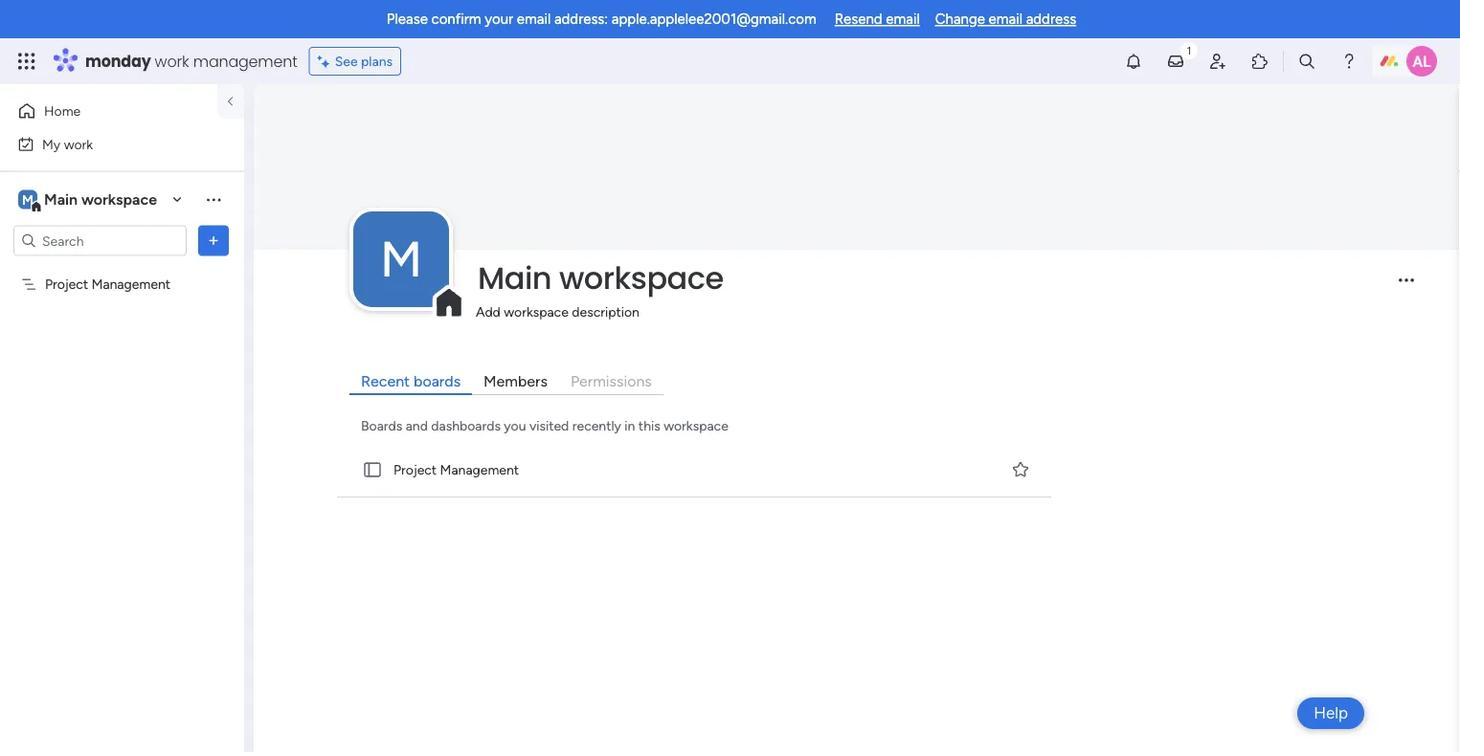Task type: locate. For each thing, give the bounding box(es) containing it.
confirm
[[431, 11, 481, 28]]

0 vertical spatial project
[[45, 276, 88, 293]]

1 horizontal spatial workspace image
[[353, 212, 449, 307]]

options image
[[204, 231, 223, 250]]

project management list box
[[0, 264, 244, 559]]

management down search in workspace field
[[92, 276, 171, 293]]

0 vertical spatial management
[[92, 276, 171, 293]]

0 horizontal spatial main
[[44, 191, 78, 209]]

work right monday
[[155, 50, 189, 72]]

1 vertical spatial project
[[394, 462, 437, 478]]

main workspace up search in workspace field
[[44, 191, 157, 209]]

management
[[92, 276, 171, 293], [440, 462, 519, 478]]

project management link
[[333, 443, 1055, 498]]

main
[[44, 191, 78, 209], [478, 257, 552, 300]]

project management down dashboards
[[394, 462, 519, 478]]

help
[[1314, 704, 1348, 723]]

0 horizontal spatial email
[[517, 11, 551, 28]]

my work button
[[11, 129, 206, 159]]

1 image
[[1181, 39, 1198, 61]]

1 vertical spatial workspace image
[[353, 212, 449, 307]]

visited
[[529, 417, 569, 434]]

workspace up search in workspace field
[[81, 191, 157, 209]]

1 horizontal spatial m
[[380, 229, 422, 289]]

add to favorites image
[[1011, 460, 1030, 479]]

0 vertical spatial main workspace
[[44, 191, 157, 209]]

plans
[[361, 53, 393, 69]]

main up add
[[478, 257, 552, 300]]

select product image
[[17, 52, 36, 71]]

1 horizontal spatial main workspace
[[478, 257, 724, 300]]

see
[[335, 53, 358, 69]]

notifications image
[[1124, 52, 1143, 71]]

email right resend
[[886, 11, 920, 28]]

0 vertical spatial workspace image
[[18, 189, 37, 210]]

0 horizontal spatial work
[[64, 136, 93, 152]]

resend email
[[835, 11, 920, 28]]

your
[[485, 11, 513, 28]]

0 horizontal spatial project
[[45, 276, 88, 293]]

search everything image
[[1297, 52, 1317, 71]]

1 horizontal spatial project
[[394, 462, 437, 478]]

project
[[45, 276, 88, 293], [394, 462, 437, 478]]

change email address link
[[935, 11, 1076, 28]]

permissions
[[571, 372, 652, 390]]

email right change
[[989, 11, 1023, 28]]

1 vertical spatial main
[[478, 257, 552, 300]]

2 horizontal spatial email
[[989, 11, 1023, 28]]

m
[[22, 192, 33, 208], [380, 229, 422, 289]]

0 vertical spatial work
[[155, 50, 189, 72]]

1 horizontal spatial project management
[[394, 462, 519, 478]]

main workspace up description
[[478, 257, 724, 300]]

work
[[155, 50, 189, 72], [64, 136, 93, 152]]

main workspace
[[44, 191, 157, 209], [478, 257, 724, 300]]

please
[[387, 11, 428, 28]]

this
[[639, 417, 660, 434]]

1 vertical spatial m
[[380, 229, 422, 289]]

management down dashboards
[[440, 462, 519, 478]]

0 horizontal spatial project management
[[45, 276, 171, 293]]

boards and dashboards you visited recently in this workspace
[[361, 417, 729, 434]]

public board image
[[362, 460, 383, 481]]

work right my
[[64, 136, 93, 152]]

v2 ellipsis image
[[1399, 279, 1414, 295]]

option
[[0, 267, 244, 271]]

0 horizontal spatial workspace image
[[18, 189, 37, 210]]

project down search in workspace field
[[45, 276, 88, 293]]

project inside list box
[[45, 276, 88, 293]]

1 vertical spatial work
[[64, 136, 93, 152]]

workspace options image
[[204, 190, 223, 209]]

2 email from the left
[[886, 11, 920, 28]]

work inside button
[[64, 136, 93, 152]]

change
[[935, 11, 985, 28]]

0 horizontal spatial m
[[22, 192, 33, 208]]

project management inside list box
[[45, 276, 171, 293]]

please confirm your email address: apple.applelee2001@gmail.com
[[387, 11, 817, 28]]

apple lee image
[[1407, 46, 1437, 77]]

m inside dropdown button
[[380, 229, 422, 289]]

1 horizontal spatial management
[[440, 462, 519, 478]]

apps image
[[1251, 52, 1270, 71]]

resend email link
[[835, 11, 920, 28]]

workspace image
[[18, 189, 37, 210], [353, 212, 449, 307]]

description
[[572, 303, 640, 320]]

3 email from the left
[[989, 11, 1023, 28]]

0 vertical spatial m
[[22, 192, 33, 208]]

1 horizontal spatial work
[[155, 50, 189, 72]]

workspace up description
[[559, 257, 724, 300]]

1 horizontal spatial email
[[886, 11, 920, 28]]

0 vertical spatial project management
[[45, 276, 171, 293]]

project right public board icon
[[394, 462, 437, 478]]

main down the my work
[[44, 191, 78, 209]]

project management down search in workspace field
[[45, 276, 171, 293]]

project management
[[45, 276, 171, 293], [394, 462, 519, 478]]

email right your
[[517, 11, 551, 28]]

1 horizontal spatial main
[[478, 257, 552, 300]]

0 horizontal spatial management
[[92, 276, 171, 293]]

Main workspace field
[[473, 257, 1383, 300]]

workspace
[[81, 191, 157, 209], [559, 257, 724, 300], [504, 303, 569, 320], [664, 417, 729, 434]]

email
[[517, 11, 551, 28], [886, 11, 920, 28], [989, 11, 1023, 28]]

0 vertical spatial main
[[44, 191, 78, 209]]

0 horizontal spatial main workspace
[[44, 191, 157, 209]]

add workspace description
[[476, 303, 640, 320]]

help button
[[1298, 698, 1365, 730]]



Task type: vqa. For each thing, say whether or not it's contained in the screenshot.
1st the plus: from right
no



Task type: describe. For each thing, give the bounding box(es) containing it.
email for resend email
[[886, 11, 920, 28]]

boards
[[414, 372, 461, 390]]

home
[[44, 103, 81, 119]]

dashboards
[[431, 417, 501, 434]]

monday
[[85, 50, 151, 72]]

in
[[625, 417, 635, 434]]

and
[[406, 417, 428, 434]]

email for change email address
[[989, 11, 1023, 28]]

work for my
[[64, 136, 93, 152]]

boards
[[361, 417, 402, 434]]

Search in workspace field
[[40, 230, 160, 252]]

1 email from the left
[[517, 11, 551, 28]]

invite members image
[[1208, 52, 1228, 71]]

home button
[[11, 96, 206, 126]]

main inside workspace selection element
[[44, 191, 78, 209]]

recently
[[572, 417, 621, 434]]

recent boards
[[361, 372, 461, 390]]

recent
[[361, 372, 410, 390]]

inbox image
[[1166, 52, 1185, 71]]

workspace inside workspace selection element
[[81, 191, 157, 209]]

work for monday
[[155, 50, 189, 72]]

address:
[[554, 11, 608, 28]]

monday work management
[[85, 50, 298, 72]]

change email address
[[935, 11, 1076, 28]]

management
[[193, 50, 298, 72]]

address
[[1026, 11, 1076, 28]]

see plans
[[335, 53, 393, 69]]

help image
[[1340, 52, 1359, 71]]

1 vertical spatial project management
[[394, 462, 519, 478]]

management inside list box
[[92, 276, 171, 293]]

workspace right add
[[504, 303, 569, 320]]

workspace up project management link
[[664, 417, 729, 434]]

apple.applelee2001@gmail.com
[[612, 11, 817, 28]]

my work
[[42, 136, 93, 152]]

m inside workspace selection element
[[22, 192, 33, 208]]

see plans button
[[309, 47, 401, 76]]

1 vertical spatial main workspace
[[478, 257, 724, 300]]

workspace selection element
[[18, 188, 160, 213]]

add
[[476, 303, 501, 320]]

resend
[[835, 11, 883, 28]]

main workspace inside workspace selection element
[[44, 191, 157, 209]]

m button
[[353, 212, 449, 307]]

workspace image inside workspace selection element
[[18, 189, 37, 210]]

1 vertical spatial management
[[440, 462, 519, 478]]

members
[[484, 372, 548, 390]]

my
[[42, 136, 61, 152]]

you
[[504, 417, 526, 434]]



